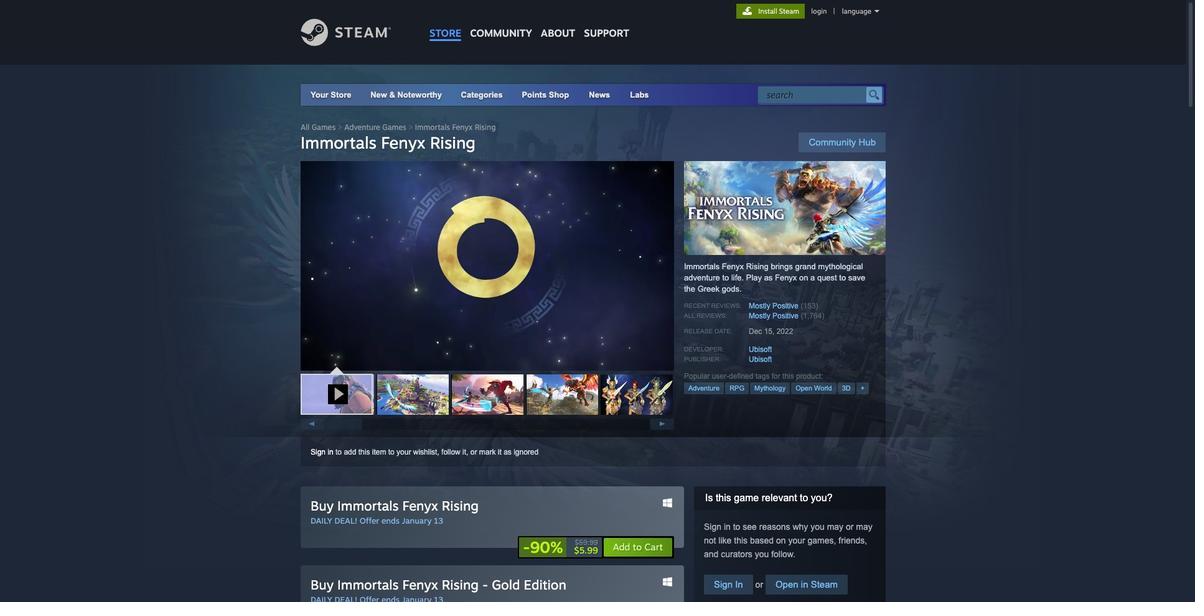 Task type: describe. For each thing, give the bounding box(es) containing it.
store
[[331, 90, 352, 100]]

ubisoft for publisher:
[[749, 356, 772, 364]]

play
[[746, 273, 762, 283]]

|
[[834, 7, 835, 16]]

date:
[[715, 328, 733, 335]]

offer
[[360, 516, 379, 526]]

developer:
[[684, 346, 724, 353]]

it
[[498, 448, 502, 457]]

news
[[589, 90, 610, 100]]

(153)
[[801, 302, 818, 311]]

rising inside immortals fenyx rising brings grand mythological adventure to life. play as fenyx on a quest to save the greek gods.
[[746, 262, 769, 272]]

this inside sign in to see reasons why you may or may not like this based on your games, friends, and curators you follow.
[[734, 536, 748, 546]]

to inside add to cart link
[[633, 542, 642, 554]]

rising left gold
[[442, 577, 479, 593]]

is
[[706, 493, 713, 504]]

your inside sign in to see reasons why you may or may not like this based on your games, friends, and curators you follow.
[[789, 536, 806, 546]]

mostly for mostly positive (1,764)
[[749, 312, 771, 321]]

support
[[584, 27, 630, 39]]

mythology
[[755, 385, 786, 392]]

add
[[344, 448, 356, 457]]

in for sign in to see reasons why you may or may not like this based on your games, friends, and curators you follow.
[[724, 522, 731, 532]]

buy immortals fenyx rising - gold edition
[[311, 577, 567, 593]]

all reviews:
[[684, 313, 727, 319]]

sign for sign in
[[714, 580, 733, 590]]

-90%
[[523, 538, 563, 557]]

link to the steam homepage image
[[301, 19, 410, 46]]

your store link
[[311, 90, 352, 100]]

defined
[[729, 372, 754, 381]]

on inside immortals fenyx rising brings grand mythological adventure to life. play as fenyx on a quest to save the greek gods.
[[800, 273, 809, 283]]

reviews: for mostly positive (153)
[[712, 303, 742, 309]]

your store
[[311, 90, 352, 100]]

0 horizontal spatial adventure
[[344, 123, 380, 132]]

ends
[[382, 516, 400, 526]]

15,
[[764, 328, 775, 336]]

3d link
[[838, 383, 855, 395]]

immortals fenyx rising
[[301, 133, 476, 153]]

quest
[[818, 273, 837, 283]]

ubisoft link for publisher:
[[749, 356, 772, 364]]

open for open world
[[796, 385, 813, 392]]

community hub link
[[799, 133, 886, 153]]

mostly positive (1,764)
[[749, 312, 825, 321]]

community link
[[466, 0, 537, 45]]

open for open in steam
[[776, 580, 799, 590]]

not
[[704, 536, 716, 546]]

0 vertical spatial your
[[397, 448, 411, 457]]

new & noteworthy link
[[371, 90, 442, 100]]

save
[[849, 273, 866, 283]]

install steam
[[759, 7, 800, 16]]

sign in link
[[704, 575, 753, 595]]

greek
[[698, 285, 720, 294]]

noteworthy
[[398, 90, 442, 100]]

ubisoft link for developer:
[[749, 346, 772, 354]]

friends,
[[839, 536, 868, 546]]

wishlist,
[[413, 448, 440, 457]]

to left you?
[[800, 493, 809, 504]]

in for open in steam
[[801, 580, 809, 590]]

or inside sign in to see reasons why you may or may not like this based on your games, friends, and curators you follow.
[[846, 522, 854, 532]]

adventure link
[[684, 383, 724, 395]]

positive for (1,764)
[[773, 312, 799, 321]]

ubisoft for developer:
[[749, 346, 772, 354]]

mythological
[[818, 262, 863, 272]]

global menu navigation
[[425, 0, 634, 45]]

points
[[522, 90, 547, 100]]

your
[[311, 90, 329, 100]]

$5.99
[[574, 546, 598, 556]]

tags
[[756, 372, 770, 381]]

community
[[470, 27, 532, 39]]

community
[[809, 137, 856, 148]]

hub
[[859, 137, 876, 148]]

community hub
[[809, 137, 876, 148]]

0 vertical spatial or
[[471, 448, 477, 457]]

sign for sign in to add this item to your wishlist, follow it, or mark it as ignored
[[311, 448, 326, 457]]

sign in to see reasons why you may or may not like this based on your games, friends, and curators you follow.
[[704, 522, 873, 560]]

1 horizontal spatial or
[[753, 580, 766, 590]]

to left 'life.'
[[723, 273, 729, 283]]

2 may from the left
[[856, 522, 873, 532]]

1 vertical spatial -
[[483, 577, 488, 593]]

sign for sign in to see reasons why you may or may not like this based on your games, friends, and curators you follow.
[[704, 522, 722, 532]]

brings
[[771, 262, 793, 272]]

rising down categories link at top left
[[475, 123, 496, 132]]

2 > from the left
[[409, 123, 413, 132]]

2022
[[777, 328, 794, 336]]

points shop link
[[512, 84, 579, 106]]

$59.99
[[575, 539, 598, 547]]

this right for
[[783, 372, 794, 381]]

13
[[434, 516, 444, 526]]

all games > adventure games > immortals fenyx rising
[[301, 123, 496, 132]]

open in steam
[[776, 580, 838, 590]]

store
[[430, 27, 462, 39]]

to right item
[[388, 448, 395, 457]]

to down the mythological
[[840, 273, 846, 283]]

in for sign in to add this item to your wishlist, follow it, or mark it as ignored
[[328, 448, 334, 457]]

sign in
[[714, 580, 743, 590]]

game
[[734, 493, 759, 504]]

add to cart
[[613, 542, 663, 554]]

rpg
[[730, 385, 745, 392]]

follow
[[442, 448, 461, 457]]

item
[[372, 448, 386, 457]]

daily
[[311, 516, 332, 526]]

account menu navigation
[[737, 4, 886, 19]]

like
[[719, 536, 732, 546]]

buy for buy immortals fenyx rising daily deal! offer ends january 13
[[311, 498, 334, 514]]

relevant
[[762, 493, 797, 504]]

popular
[[684, 372, 710, 381]]

dec 15, 2022
[[749, 328, 794, 336]]

to left add
[[336, 448, 342, 457]]

categories link
[[461, 90, 503, 100]]

0 horizontal spatial as
[[504, 448, 512, 457]]

follow.
[[772, 550, 796, 560]]

fenyx inside buy immortals fenyx rising daily deal! offer ends january 13
[[403, 498, 438, 514]]

recent reviews:
[[684, 303, 742, 309]]

grand
[[795, 262, 816, 272]]

recent
[[684, 303, 710, 309]]

mark
[[479, 448, 496, 457]]

open world
[[796, 385, 832, 392]]

adventure
[[684, 273, 720, 283]]

product:
[[797, 372, 824, 381]]

buy immortals fenyx rising daily deal! offer ends january 13
[[311, 498, 479, 526]]

sign in link
[[311, 448, 334, 457]]

immortals inside buy immortals fenyx rising daily deal! offer ends january 13
[[338, 498, 399, 514]]



Task type: vqa. For each thing, say whether or not it's contained in the screenshot.
the curators at right
yes



Task type: locate. For each thing, give the bounding box(es) containing it.
2 ubisoft from the top
[[749, 356, 772, 364]]

1 vertical spatial steam
[[811, 580, 838, 590]]

dec
[[749, 328, 762, 336]]

as right it
[[504, 448, 512, 457]]

1 horizontal spatial your
[[789, 536, 806, 546]]

mostly for mostly positive (153)
[[749, 302, 771, 311]]

> up "immortals fenyx rising" at the left top of the page
[[409, 123, 413, 132]]

1 games from the left
[[312, 123, 336, 132]]

1 vertical spatial ubisoft
[[749, 356, 772, 364]]

1 horizontal spatial in
[[724, 522, 731, 532]]

rising down immortals fenyx rising link
[[430, 133, 476, 153]]

games down your
[[312, 123, 336, 132]]

to
[[723, 273, 729, 283], [840, 273, 846, 283], [336, 448, 342, 457], [388, 448, 395, 457], [800, 493, 809, 504], [733, 522, 741, 532], [633, 542, 642, 554]]

0 vertical spatial you
[[811, 522, 825, 532]]

positive down mostly positive (153)
[[773, 312, 799, 321]]

1 vertical spatial mostly
[[749, 312, 771, 321]]

see
[[743, 522, 757, 532]]

all
[[301, 123, 310, 132], [684, 313, 695, 319]]

sign left in
[[714, 580, 733, 590]]

as inside immortals fenyx rising brings grand mythological adventure to life. play as fenyx on a quest to save the greek gods.
[[764, 273, 773, 283]]

2 horizontal spatial in
[[801, 580, 809, 590]]

reviews: for mostly positive (1,764)
[[697, 313, 727, 319]]

2 horizontal spatial or
[[846, 522, 854, 532]]

0 vertical spatial open
[[796, 385, 813, 392]]

the
[[684, 285, 696, 294]]

1 horizontal spatial adventure
[[689, 385, 720, 392]]

0 vertical spatial all
[[301, 123, 310, 132]]

sign in to add this item to your wishlist, follow it, or mark it as ignored
[[311, 448, 539, 457]]

based
[[750, 536, 774, 546]]

0 horizontal spatial games
[[312, 123, 336, 132]]

0 vertical spatial mostly
[[749, 302, 771, 311]]

adventure games link
[[344, 123, 406, 132]]

1 vertical spatial open
[[776, 580, 799, 590]]

on
[[800, 273, 809, 283], [776, 536, 786, 546]]

steam inside the install steam link
[[780, 7, 800, 16]]

- up edition
[[523, 538, 530, 557]]

buy inside buy immortals fenyx rising daily deal! offer ends january 13
[[311, 498, 334, 514]]

about
[[541, 27, 576, 39]]

you up games,
[[811, 522, 825, 532]]

1 horizontal spatial as
[[764, 273, 773, 283]]

1 horizontal spatial games
[[383, 123, 406, 132]]

gods.
[[722, 285, 742, 294]]

0 horizontal spatial -
[[483, 577, 488, 593]]

0 horizontal spatial steam
[[780, 7, 800, 16]]

open
[[796, 385, 813, 392], [776, 580, 799, 590]]

may
[[827, 522, 844, 532], [856, 522, 873, 532]]

immortals fenyx rising brings grand mythological adventure to life. play as fenyx on a quest to save the greek gods.
[[684, 262, 866, 294]]

this up the curators
[[734, 536, 748, 546]]

steam down games,
[[811, 580, 838, 590]]

> right the "all games" "link"
[[338, 123, 342, 132]]

or right in
[[753, 580, 766, 590]]

mostly positive (153)
[[749, 302, 818, 311]]

1 vertical spatial your
[[789, 536, 806, 546]]

to right add
[[633, 542, 642, 554]]

publisher:
[[684, 356, 721, 363]]

0 horizontal spatial or
[[471, 448, 477, 457]]

0 vertical spatial positive
[[773, 302, 799, 311]]

2 games from the left
[[383, 123, 406, 132]]

mythology link
[[750, 383, 790, 395]]

install
[[759, 7, 778, 16]]

install steam link
[[737, 4, 805, 19]]

1 ubisoft link from the top
[[749, 346, 772, 354]]

games
[[312, 123, 336, 132], [383, 123, 406, 132]]

search search field
[[767, 87, 864, 103]]

2 ubisoft link from the top
[[749, 356, 772, 364]]

in
[[736, 580, 743, 590]]

deal!
[[335, 516, 357, 526]]

login | language
[[812, 7, 872, 16]]

ubisoft link up tags
[[749, 356, 772, 364]]

on left a
[[800, 273, 809, 283]]

new & noteworthy
[[371, 90, 442, 100]]

immortals inside immortals fenyx rising brings grand mythological adventure to life. play as fenyx on a quest to save the greek gods.
[[684, 262, 720, 272]]

this right add
[[359, 448, 370, 457]]

all games link
[[301, 123, 336, 132]]

your left the wishlist, on the left bottom
[[397, 448, 411, 457]]

1 vertical spatial in
[[724, 522, 731, 532]]

buy
[[311, 498, 334, 514], [311, 577, 334, 593]]

1 horizontal spatial all
[[684, 313, 695, 319]]

release
[[684, 328, 713, 335]]

90%
[[530, 538, 563, 557]]

0 vertical spatial ubisoft
[[749, 346, 772, 354]]

steam right install
[[780, 7, 800, 16]]

2 vertical spatial or
[[753, 580, 766, 590]]

1 vertical spatial reviews:
[[697, 313, 727, 319]]

may up friends,
[[856, 522, 873, 532]]

positive up mostly positive (1,764)
[[773, 302, 799, 311]]

rising up 13 at the bottom left of page
[[442, 498, 479, 514]]

about link
[[537, 0, 580, 42]]

0 horizontal spatial all
[[301, 123, 310, 132]]

1 buy from the top
[[311, 498, 334, 514]]

open down product:
[[796, 385, 813, 392]]

1 vertical spatial or
[[846, 522, 854, 532]]

in inside sign in to see reasons why you may or may not like this based on your games, friends, and curators you follow.
[[724, 522, 731, 532]]

sign inside sign in to see reasons why you may or may not like this based on your games, friends, and curators you follow.
[[704, 522, 722, 532]]

1 > from the left
[[338, 123, 342, 132]]

positive for (153)
[[773, 302, 799, 311]]

1 ubisoft from the top
[[749, 346, 772, 354]]

steam inside "open in steam" link
[[811, 580, 838, 590]]

- left gold
[[483, 577, 488, 593]]

1 vertical spatial as
[[504, 448, 512, 457]]

reviews:
[[712, 303, 742, 309], [697, 313, 727, 319]]

this right 'is' on the bottom
[[716, 493, 732, 504]]

0 vertical spatial ubisoft link
[[749, 346, 772, 354]]

edition
[[524, 577, 567, 593]]

all for all games > adventure games > immortals fenyx rising
[[301, 123, 310, 132]]

add
[[613, 542, 631, 554]]

open down the follow.
[[776, 580, 799, 590]]

popular user-defined tags for this product:
[[684, 372, 824, 381]]

3d
[[842, 385, 851, 392]]

labs
[[630, 90, 649, 100]]

ubisoft down dec
[[749, 346, 772, 354]]

in
[[328, 448, 334, 457], [724, 522, 731, 532], [801, 580, 809, 590]]

is this game relevant to you?
[[706, 493, 833, 504]]

sign left add
[[311, 448, 326, 457]]

games,
[[808, 536, 837, 546]]

you down based
[[755, 550, 769, 560]]

open world link
[[792, 383, 837, 395]]

1 vertical spatial on
[[776, 536, 786, 546]]

buy for buy immortals fenyx rising - gold edition
[[311, 577, 334, 593]]

may up games,
[[827, 522, 844, 532]]

in up like
[[724, 522, 731, 532]]

0 horizontal spatial on
[[776, 536, 786, 546]]

0 horizontal spatial your
[[397, 448, 411, 457]]

1 horizontal spatial you
[[811, 522, 825, 532]]

0 horizontal spatial in
[[328, 448, 334, 457]]

in left add
[[328, 448, 334, 457]]

to inside sign in to see reasons why you may or may not like this based on your games, friends, and curators you follow.
[[733, 522, 741, 532]]

january
[[402, 516, 432, 526]]

0 vertical spatial sign
[[311, 448, 326, 457]]

1 horizontal spatial >
[[409, 123, 413, 132]]

1 vertical spatial you
[[755, 550, 769, 560]]

2 positive from the top
[[773, 312, 799, 321]]

points shop
[[522, 90, 569, 100]]

1 vertical spatial all
[[684, 313, 695, 319]]

you
[[811, 522, 825, 532], [755, 550, 769, 560]]

2 buy from the top
[[311, 577, 334, 593]]

0 vertical spatial buy
[[311, 498, 334, 514]]

2 mostly from the top
[[749, 312, 771, 321]]

>
[[338, 123, 342, 132], [409, 123, 413, 132]]

to left see
[[733, 522, 741, 532]]

2 vertical spatial in
[[801, 580, 809, 590]]

1 may from the left
[[827, 522, 844, 532]]

adventure up "immortals fenyx rising" at the left top of the page
[[344, 123, 380, 132]]

0 vertical spatial -
[[523, 538, 530, 557]]

1 horizontal spatial -
[[523, 538, 530, 557]]

reviews: down gods. at the right top
[[712, 303, 742, 309]]

+
[[861, 385, 865, 392]]

or right it,
[[471, 448, 477, 457]]

release date:
[[684, 328, 733, 335]]

0 vertical spatial as
[[764, 273, 773, 283]]

ignored
[[514, 448, 539, 457]]

0 vertical spatial in
[[328, 448, 334, 457]]

1 vertical spatial positive
[[773, 312, 799, 321]]

rising inside buy immortals fenyx rising daily deal! offer ends january 13
[[442, 498, 479, 514]]

in down sign in to see reasons why you may or may not like this based on your games, friends, and curators you follow.
[[801, 580, 809, 590]]

your
[[397, 448, 411, 457], [789, 536, 806, 546]]

ubisoft link down dec
[[749, 346, 772, 354]]

1 positive from the top
[[773, 302, 799, 311]]

1 vertical spatial adventure
[[689, 385, 720, 392]]

0 vertical spatial adventure
[[344, 123, 380, 132]]

labs link
[[620, 84, 659, 106]]

on inside sign in to see reasons why you may or may not like this based on your games, friends, and curators you follow.
[[776, 536, 786, 546]]

1 mostly from the top
[[749, 302, 771, 311]]

0 vertical spatial reviews:
[[712, 303, 742, 309]]

steam
[[780, 7, 800, 16], [811, 580, 838, 590]]

a
[[811, 273, 815, 283]]

why
[[793, 522, 808, 532]]

sign up the not
[[704, 522, 722, 532]]

1 horizontal spatial may
[[856, 522, 873, 532]]

your down why
[[789, 536, 806, 546]]

reviews: down the recent reviews:
[[697, 313, 727, 319]]

0 horizontal spatial >
[[338, 123, 342, 132]]

1 horizontal spatial steam
[[811, 580, 838, 590]]

1 vertical spatial buy
[[311, 577, 334, 593]]

0 horizontal spatial you
[[755, 550, 769, 560]]

open in steam link
[[766, 575, 848, 595]]

world
[[815, 385, 832, 392]]

1 vertical spatial sign
[[704, 522, 722, 532]]

or up friends,
[[846, 522, 854, 532]]

2 vertical spatial sign
[[714, 580, 733, 590]]

you?
[[811, 493, 833, 504]]

all for all reviews:
[[684, 313, 695, 319]]

support link
[[580, 0, 634, 42]]

new
[[371, 90, 387, 100]]

this
[[783, 372, 794, 381], [359, 448, 370, 457], [716, 493, 732, 504], [734, 536, 748, 546]]

reasons
[[760, 522, 791, 532]]

categories
[[461, 90, 503, 100]]

1 vertical spatial ubisoft link
[[749, 356, 772, 364]]

and
[[704, 550, 719, 560]]

0 vertical spatial on
[[800, 273, 809, 283]]

language
[[842, 7, 872, 16]]

sign inside sign in link
[[714, 580, 733, 590]]

ubisoft
[[749, 346, 772, 354], [749, 356, 772, 364]]

0 vertical spatial steam
[[780, 7, 800, 16]]

on up the follow.
[[776, 536, 786, 546]]

None search field
[[758, 86, 884, 104]]

1 horizontal spatial on
[[800, 273, 809, 283]]

ubisoft up tags
[[749, 356, 772, 364]]

0 horizontal spatial may
[[827, 522, 844, 532]]

as right play
[[764, 273, 773, 283]]

rising up play
[[746, 262, 769, 272]]

adventure down popular
[[689, 385, 720, 392]]

store link
[[425, 0, 466, 45]]

games up "immortals fenyx rising" at the left top of the page
[[383, 123, 406, 132]]



